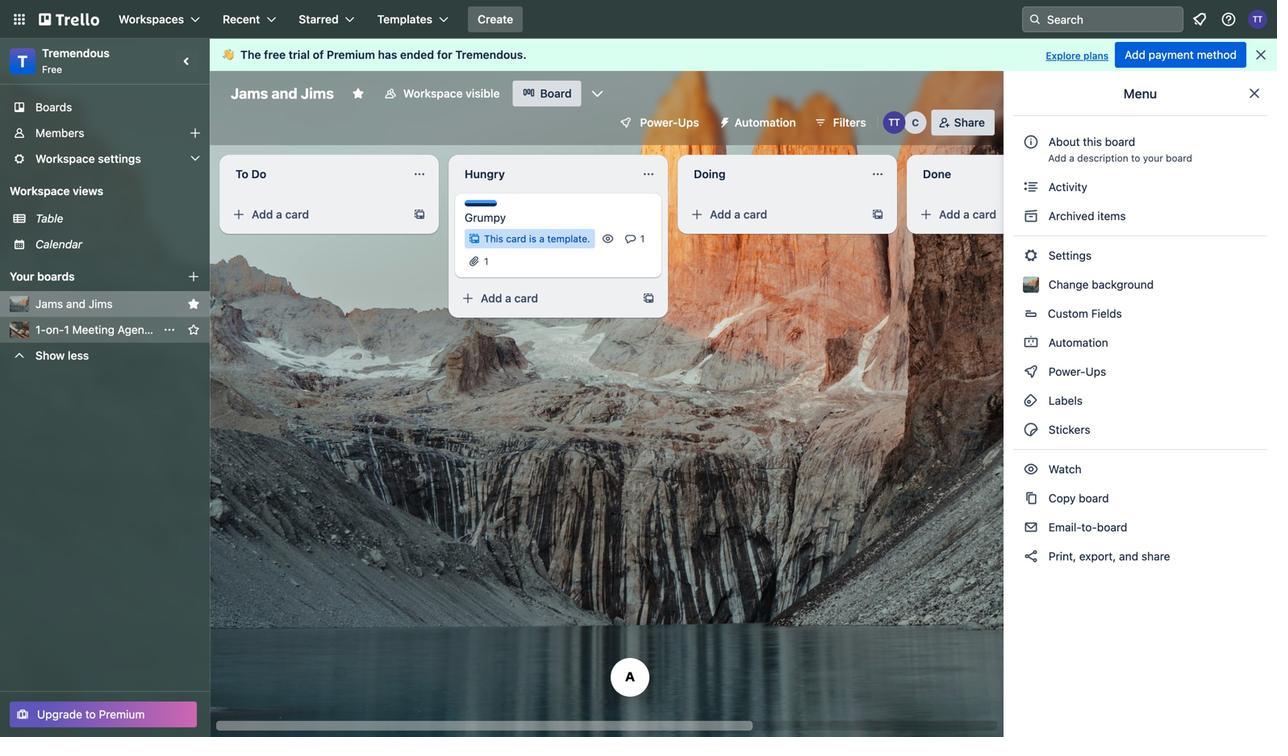 Task type: locate. For each thing, give the bounding box(es) containing it.
sm image inside archived items link
[[1024, 208, 1040, 224]]

add inside button
[[1125, 48, 1146, 61]]

1 vertical spatial automation
[[1046, 336, 1109, 350]]

1 horizontal spatial ups
[[1086, 365, 1107, 379]]

trial
[[289, 48, 310, 61]]

add inside 'about this board add a description to your board'
[[1049, 153, 1067, 164]]

automation link
[[1014, 330, 1268, 356]]

automation button
[[712, 110, 806, 136]]

1 horizontal spatial to
[[1132, 153, 1141, 164]]

2 horizontal spatial and
[[1120, 550, 1139, 563]]

jams
[[231, 85, 268, 102], [36, 297, 63, 311]]

0 vertical spatial ups
[[678, 116, 699, 129]]

upgrade to premium link
[[10, 702, 197, 728]]

your
[[1144, 153, 1164, 164]]

of
[[313, 48, 324, 61]]

sm image inside settings link
[[1024, 248, 1040, 264]]

add for add a card button related to doing
[[710, 208, 732, 221]]

0 horizontal spatial 1
[[64, 323, 69, 337]]

sm image inside automation link
[[1024, 335, 1040, 351]]

payment
[[1149, 48, 1194, 61]]

sm image
[[712, 110, 735, 132], [1024, 364, 1040, 380], [1024, 393, 1040, 409], [1024, 422, 1040, 438], [1024, 491, 1040, 507], [1024, 549, 1040, 565]]

2 horizontal spatial 1
[[641, 233, 645, 245]]

2 vertical spatial and
[[1120, 550, 1139, 563]]

explore plans
[[1046, 50, 1109, 61]]

a down doing text box
[[735, 208, 741, 221]]

and down your boards with 2 items element
[[66, 297, 86, 311]]

1 horizontal spatial and
[[272, 85, 298, 102]]

show less
[[36, 349, 89, 362]]

1 horizontal spatial add a card button
[[455, 286, 636, 312]]

1 down this
[[484, 256, 489, 267]]

add a card button down to do text box in the left of the page
[[226, 202, 407, 228]]

email-to-board link
[[1014, 515, 1268, 541]]

0 vertical spatial 1
[[641, 233, 645, 245]]

1 right 'template.' at the left
[[641, 233, 645, 245]]

sm image for watch
[[1024, 462, 1040, 478]]

watch
[[1046, 463, 1085, 476]]

ups inside button
[[678, 116, 699, 129]]

2 horizontal spatial add a card
[[710, 208, 768, 221]]

add down do
[[252, 208, 273, 221]]

sm image inside the email-to-board link
[[1024, 520, 1040, 536]]

power-ups button
[[608, 110, 709, 136]]

sm image inside copy board 'link'
[[1024, 491, 1040, 507]]

1 vertical spatial power-
[[1049, 365, 1086, 379]]

add down about
[[1049, 153, 1067, 164]]

add board image
[[187, 270, 200, 283]]

power-ups
[[640, 116, 699, 129], [1046, 365, 1110, 379]]

1 horizontal spatial jams
[[231, 85, 268, 102]]

labels
[[1046, 394, 1083, 408]]

to right upgrade
[[85, 708, 96, 722]]

t link
[[10, 48, 36, 74]]

power-
[[640, 116, 678, 129], [1049, 365, 1086, 379]]

0 vertical spatial jims
[[301, 85, 334, 102]]

1 vertical spatial create from template… image
[[643, 292, 655, 305]]

add a card down do
[[252, 208, 309, 221]]

add a card down doing
[[710, 208, 768, 221]]

boards
[[36, 100, 72, 114]]

card left is
[[506, 233, 527, 245]]

Doing text field
[[684, 161, 862, 187]]

1 horizontal spatial automation
[[1046, 336, 1109, 350]]

settings
[[98, 152, 141, 165]]

visible
[[466, 87, 500, 100]]

6 sm image from the top
[[1024, 520, 1040, 536]]

0 vertical spatial create from template… image
[[413, 208, 426, 221]]

0 horizontal spatial ups
[[678, 116, 699, 129]]

1 horizontal spatial 1
[[484, 256, 489, 267]]

add a card button
[[226, 202, 407, 228], [684, 202, 865, 228], [455, 286, 636, 312]]

star icon image
[[187, 324, 200, 337]]

0 horizontal spatial add a card
[[252, 208, 309, 221]]

5 sm image from the top
[[1024, 462, 1040, 478]]

0 horizontal spatial jams and jims
[[36, 297, 113, 311]]

add left the payment
[[1125, 48, 1146, 61]]

automation up doing text box
[[735, 116, 796, 129]]

starred
[[299, 13, 339, 26]]

has
[[378, 48, 397, 61]]

sm image for stickers
[[1024, 422, 1040, 438]]

add a card button down doing text box
[[684, 202, 865, 228]]

workspace for workspace settings
[[36, 152, 95, 165]]

and left the share
[[1120, 550, 1139, 563]]

1 horizontal spatial jams and jims
[[231, 85, 334, 102]]

1 vertical spatial jams
[[36, 297, 63, 311]]

sm image for automation
[[1024, 335, 1040, 351]]

0 horizontal spatial automation
[[735, 116, 796, 129]]

premium right upgrade
[[99, 708, 145, 722]]

email-to-board
[[1046, 521, 1128, 534]]

0 vertical spatial and
[[272, 85, 298, 102]]

1 right the 1- at the left of page
[[64, 323, 69, 337]]

open information menu image
[[1221, 11, 1237, 27]]

1-
[[36, 323, 46, 337]]

activity link
[[1014, 174, 1268, 200]]

and
[[272, 85, 298, 102], [66, 297, 86, 311], [1120, 550, 1139, 563]]

0 horizontal spatial power-
[[640, 116, 678, 129]]

color: blue, title: none image
[[465, 200, 497, 207]]

0 horizontal spatial add a card button
[[226, 202, 407, 228]]

1 vertical spatial jams and jims
[[36, 297, 113, 311]]

jams up on-
[[36, 297, 63, 311]]

sm image for power-ups
[[1024, 364, 1040, 380]]

jams and jims down free
[[231, 85, 334, 102]]

this
[[1084, 135, 1103, 149]]

create button
[[468, 6, 523, 32]]

recent button
[[213, 6, 286, 32]]

sm image inside "labels" link
[[1024, 393, 1040, 409]]

jims up 1-on-1 meeting agenda
[[89, 297, 113, 311]]

tremendous free
[[42, 46, 110, 75]]

1 horizontal spatial premium
[[327, 48, 375, 61]]

workspace down the for
[[403, 87, 463, 100]]

power-ups up doing
[[640, 116, 699, 129]]

add a card
[[252, 208, 309, 221], [710, 208, 768, 221], [481, 292, 538, 305]]

Hungry text field
[[455, 161, 633, 187]]

jams down "the"
[[231, 85, 268, 102]]

c button
[[905, 111, 927, 134]]

To Do text field
[[226, 161, 404, 187]]

email-
[[1049, 521, 1082, 534]]

2 vertical spatial 1
[[64, 323, 69, 337]]

automation down the custom fields at top
[[1046, 336, 1109, 350]]

add a card for doing
[[710, 208, 768, 221]]

sm image inside "power-ups" link
[[1024, 364, 1040, 380]]

sm image inside activity link
[[1024, 179, 1040, 195]]

add a card button for to do
[[226, 202, 407, 228]]

jims down the of
[[301, 85, 334, 102]]

stickers link
[[1014, 417, 1268, 443]]

sm image inside stickers link
[[1024, 422, 1040, 438]]

workspace navigation collapse icon image
[[176, 50, 199, 73]]

filters button
[[809, 110, 872, 136]]

ups
[[678, 116, 699, 129], [1086, 365, 1107, 379]]

sm image inside watch link
[[1024, 462, 1040, 478]]

workspace down members
[[36, 152, 95, 165]]

search image
[[1029, 13, 1042, 26]]

sm image for print, export, and share
[[1024, 549, 1040, 565]]

sm image inside automation button
[[712, 110, 735, 132]]

4 sm image from the top
[[1024, 335, 1040, 351]]

sm image inside 'print, export, and share' link
[[1024, 549, 1040, 565]]

2 sm image from the top
[[1024, 208, 1040, 224]]

a down this card is a template.
[[505, 292, 512, 305]]

0 horizontal spatial premium
[[99, 708, 145, 722]]

templates button
[[368, 6, 458, 32]]

workspace up table
[[10, 184, 70, 198]]

card down is
[[515, 292, 538, 305]]

card down to do text box in the left of the page
[[285, 208, 309, 221]]

1 horizontal spatial jims
[[301, 85, 334, 102]]

add a card down this
[[481, 292, 538, 305]]

jams and jims inside board name text box
[[231, 85, 334, 102]]

1 vertical spatial jims
[[89, 297, 113, 311]]

card down doing text box
[[744, 208, 768, 221]]

0 vertical spatial premium
[[327, 48, 375, 61]]

change background link
[[1014, 272, 1268, 298]]

power-ups up labels
[[1046, 365, 1110, 379]]

power- inside button
[[640, 116, 678, 129]]

free
[[264, 48, 286, 61]]

explore plans button
[[1046, 46, 1109, 65]]

Done text field
[[914, 161, 1091, 187]]

card for the middle add a card button
[[515, 292, 538, 305]]

0 vertical spatial jams
[[231, 85, 268, 102]]

1 vertical spatial premium
[[99, 708, 145, 722]]

0 vertical spatial workspace
[[403, 87, 463, 100]]

calendar link
[[36, 237, 200, 253]]

1 vertical spatial workspace
[[36, 152, 95, 165]]

doing
[[694, 167, 726, 181]]

1 vertical spatial 1
[[484, 256, 489, 267]]

a down to do text box in the left of the page
[[276, 208, 282, 221]]

copy
[[1049, 492, 1076, 505]]

customize views image
[[590, 86, 606, 102]]

3 sm image from the top
[[1024, 248, 1040, 264]]

workspace inside workspace visible button
[[403, 87, 463, 100]]

1 horizontal spatial power-ups
[[1046, 365, 1110, 379]]

1 sm image from the top
[[1024, 179, 1040, 195]]

1 horizontal spatial create from template… image
[[643, 292, 655, 305]]

tremendous down the create button in the top left of the page
[[456, 48, 523, 61]]

1 horizontal spatial tremendous
[[456, 48, 523, 61]]

add down this
[[481, 292, 502, 305]]

premium right the of
[[327, 48, 375, 61]]

automation
[[735, 116, 796, 129], [1046, 336, 1109, 350]]

1 vertical spatial and
[[66, 297, 86, 311]]

and down free
[[272, 85, 298, 102]]

to left "your"
[[1132, 153, 1141, 164]]

1 horizontal spatial add a card
[[481, 292, 538, 305]]

hungry
[[465, 167, 505, 181]]

c
[[912, 117, 919, 128]]

tremendous up free
[[42, 46, 110, 60]]

card
[[285, 208, 309, 221], [744, 208, 768, 221], [506, 233, 527, 245], [515, 292, 538, 305]]

starred button
[[289, 6, 365, 32]]

settings link
[[1014, 243, 1268, 269]]

banner containing 👋
[[210, 39, 1278, 71]]

0 vertical spatial to
[[1132, 153, 1141, 164]]

add payment method
[[1125, 48, 1237, 61]]

0 vertical spatial power-ups
[[640, 116, 699, 129]]

a for the middle add a card button
[[505, 292, 512, 305]]

ups up doing
[[678, 116, 699, 129]]

0 horizontal spatial jams
[[36, 297, 63, 311]]

sm image for settings
[[1024, 248, 1040, 264]]

add for to do's add a card button
[[252, 208, 273, 221]]

create from template… image
[[413, 208, 426, 221], [643, 292, 655, 305]]

add down doing
[[710, 208, 732, 221]]

members link
[[0, 120, 210, 146]]

add a card button down this card is a template.
[[455, 286, 636, 312]]

board up to-
[[1079, 492, 1110, 505]]

workspace inside "workspace settings" dropdown button
[[36, 152, 95, 165]]

archived items
[[1046, 209, 1126, 223]]

jams and jims down your boards with 2 items element
[[36, 297, 113, 311]]

banner
[[210, 39, 1278, 71]]

0 vertical spatial power-
[[640, 116, 678, 129]]

a down about
[[1070, 153, 1075, 164]]

1-on-1 meeting agenda
[[36, 323, 157, 337]]

0 horizontal spatial power-ups
[[640, 116, 699, 129]]

2 vertical spatial workspace
[[10, 184, 70, 198]]

0 vertical spatial jams and jims
[[231, 85, 334, 102]]

terry turtle (terryturtle) image
[[884, 111, 906, 134]]

ups down automation link
[[1086, 365, 1107, 379]]

workspace for workspace views
[[10, 184, 70, 198]]

sm image
[[1024, 179, 1040, 195], [1024, 208, 1040, 224], [1024, 248, 1040, 264], [1024, 335, 1040, 351], [1024, 462, 1040, 478], [1024, 520, 1040, 536]]

templates
[[378, 13, 433, 26]]

change background
[[1046, 278, 1154, 291]]

2 horizontal spatial add a card button
[[684, 202, 865, 228]]

jams inside board name text box
[[231, 85, 268, 102]]

1 vertical spatial to
[[85, 708, 96, 722]]

board link
[[513, 81, 582, 107]]

0 vertical spatial automation
[[735, 116, 796, 129]]



Task type: describe. For each thing, give the bounding box(es) containing it.
1-on-1 meeting agenda link
[[36, 322, 157, 338]]

sm image for copy board
[[1024, 491, 1040, 507]]

workspace settings
[[36, 152, 141, 165]]

workspace for workspace visible
[[403, 87, 463, 100]]

on-
[[46, 323, 64, 337]]

👋
[[223, 48, 234, 61]]

to-
[[1082, 521, 1098, 534]]

fields
[[1092, 307, 1123, 320]]

sm image for archived items
[[1024, 208, 1040, 224]]

and inside board name text box
[[272, 85, 298, 102]]

0 horizontal spatial to
[[85, 708, 96, 722]]

method
[[1197, 48, 1237, 61]]

table link
[[36, 211, 200, 227]]

copy board
[[1046, 492, 1110, 505]]

done
[[923, 167, 952, 181]]

0 horizontal spatial and
[[66, 297, 86, 311]]

t
[[18, 52, 28, 71]]

board inside 'link'
[[1079, 492, 1110, 505]]

custom
[[1049, 307, 1089, 320]]

description
[[1078, 153, 1129, 164]]

add payment method button
[[1116, 42, 1247, 68]]

to do
[[236, 167, 267, 181]]

0 horizontal spatial jims
[[89, 297, 113, 311]]

jams and jims link
[[36, 296, 181, 312]]

add a card button for doing
[[684, 202, 865, 228]]

1 horizontal spatial power-
[[1049, 365, 1086, 379]]

your boards
[[10, 270, 75, 283]]

0 horizontal spatial create from template… image
[[413, 208, 426, 221]]

card for add a card button related to doing
[[744, 208, 768, 221]]

show
[[36, 349, 65, 362]]

table
[[36, 212, 63, 225]]

items
[[1098, 209, 1126, 223]]

workspace visible button
[[374, 81, 510, 107]]

activity
[[1046, 180, 1088, 194]]

about this board add a description to your board
[[1049, 135, 1193, 164]]

workspace views
[[10, 184, 103, 198]]

premium inside banner
[[327, 48, 375, 61]]

this
[[484, 233, 504, 245]]

grumpy link
[[465, 210, 652, 226]]

plans
[[1084, 50, 1109, 61]]

stickers
[[1046, 423, 1091, 437]]

recent
[[223, 13, 260, 26]]

print,
[[1049, 550, 1077, 563]]

tremendous inside banner
[[456, 48, 523, 61]]

to
[[236, 167, 249, 181]]

card for to do's add a card button
[[285, 208, 309, 221]]

custom fields button
[[1014, 301, 1268, 327]]

add a card for to do
[[252, 208, 309, 221]]

a right is
[[540, 233, 545, 245]]

back to home image
[[39, 6, 99, 32]]

boards link
[[0, 94, 210, 120]]

show less button
[[0, 343, 210, 369]]

share
[[1142, 550, 1171, 563]]

Search field
[[1042, 7, 1183, 31]]

agenda
[[118, 323, 157, 337]]

sm image for email-to-board
[[1024, 520, 1040, 536]]

sm image for labels
[[1024, 393, 1040, 409]]

create from template… image
[[872, 208, 885, 221]]

grumpy
[[465, 211, 506, 224]]

calendar
[[36, 238, 82, 251]]

sm image for activity
[[1024, 179, 1040, 195]]

wave image
[[223, 48, 234, 62]]

power-ups inside power-ups button
[[640, 116, 699, 129]]

menu
[[1124, 86, 1158, 101]]

1 inside 1-on-1 meeting agenda link
[[64, 323, 69, 337]]

add for the middle add a card button
[[481, 292, 502, 305]]

print, export, and share
[[1046, 550, 1171, 563]]

board up description
[[1106, 135, 1136, 149]]

explore
[[1046, 50, 1081, 61]]

1 vertical spatial ups
[[1086, 365, 1107, 379]]

primary element
[[0, 0, 1278, 39]]

views
[[73, 184, 103, 198]]

chestercheeetah (chestercheeetah) image
[[905, 111, 927, 134]]

board actions menu image
[[163, 324, 176, 337]]

workspaces button
[[109, 6, 210, 32]]

a inside 'about this board add a description to your board'
[[1070, 153, 1075, 164]]

upgrade to premium
[[37, 708, 145, 722]]

a for add a card button related to doing
[[735, 208, 741, 221]]

create
[[478, 13, 513, 26]]

.
[[523, 48, 527, 61]]

archived items link
[[1014, 203, 1268, 229]]

1 vertical spatial power-ups
[[1046, 365, 1110, 379]]

settings
[[1046, 249, 1092, 262]]

members
[[36, 126, 84, 140]]

do
[[252, 167, 267, 181]]

automation inside button
[[735, 116, 796, 129]]

board right "your"
[[1166, 153, 1193, 164]]

board up print, export, and share
[[1098, 521, 1128, 534]]

is
[[529, 233, 537, 245]]

a for to do's add a card button
[[276, 208, 282, 221]]

meeting
[[72, 323, 115, 337]]

copy board link
[[1014, 486, 1268, 512]]

watch link
[[1014, 457, 1268, 483]]

the
[[241, 48, 261, 61]]

terry turtle (terryturtle) image
[[1249, 10, 1268, 29]]

to inside 'about this board add a description to your board'
[[1132, 153, 1141, 164]]

this card is a template.
[[484, 233, 591, 245]]

export,
[[1080, 550, 1117, 563]]

workspace settings button
[[0, 146, 210, 172]]

workspace visible
[[403, 87, 500, 100]]

star or unstar board image
[[352, 87, 365, 100]]

workspaces
[[119, 13, 184, 26]]

change
[[1049, 278, 1089, 291]]

labels link
[[1014, 388, 1268, 414]]

0 horizontal spatial tremendous
[[42, 46, 110, 60]]

free
[[42, 64, 62, 75]]

share button
[[932, 110, 995, 136]]

your
[[10, 270, 34, 283]]

your boards with 2 items element
[[10, 267, 163, 287]]

jims inside board name text box
[[301, 85, 334, 102]]

print, export, and share link
[[1014, 544, 1268, 570]]

filters
[[834, 116, 867, 129]]

Board name text field
[[223, 81, 342, 107]]

0 notifications image
[[1191, 10, 1210, 29]]

background
[[1092, 278, 1154, 291]]

starred icon image
[[187, 298, 200, 311]]

tremendous link
[[42, 46, 110, 60]]

board
[[540, 87, 572, 100]]

about
[[1049, 135, 1080, 149]]

upgrade
[[37, 708, 82, 722]]



Task type: vqa. For each thing, say whether or not it's contained in the screenshot.
the right and
yes



